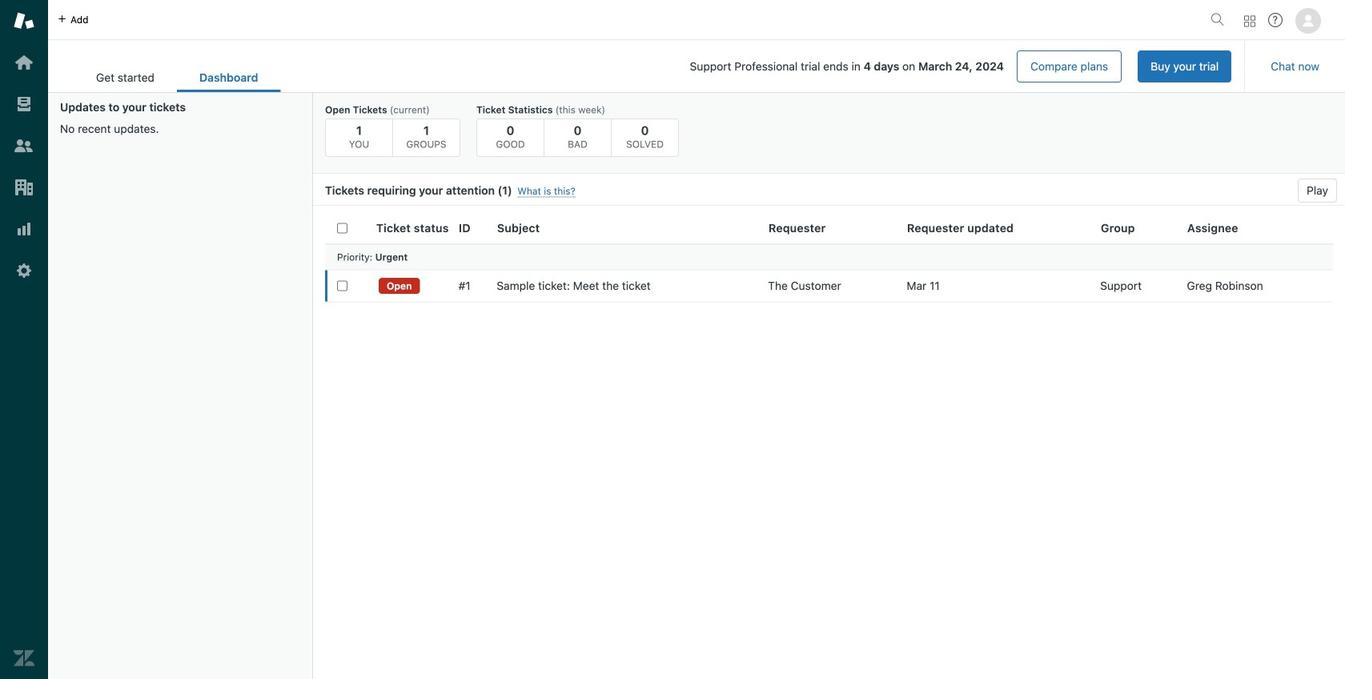 Task type: describe. For each thing, give the bounding box(es) containing it.
Select All Tickets checkbox
[[337, 223, 348, 233]]

organizations image
[[14, 177, 34, 198]]

March 24, 2024 text field
[[919, 60, 1005, 73]]

zendesk support image
[[14, 10, 34, 31]]



Task type: locate. For each thing, give the bounding box(es) containing it.
zendesk image
[[14, 648, 34, 669]]

zendesk products image
[[1245, 16, 1256, 27]]

reporting image
[[14, 219, 34, 240]]

get started image
[[14, 52, 34, 73]]

admin image
[[14, 260, 34, 281]]

None checkbox
[[337, 281, 348, 291]]

tab list
[[74, 62, 281, 92]]

main element
[[0, 0, 48, 679]]

get help image
[[1269, 13, 1283, 27]]

grid
[[313, 212, 1346, 679]]

tab
[[74, 62, 177, 92]]

views image
[[14, 94, 34, 115]]

customers image
[[14, 135, 34, 156]]



Task type: vqa. For each thing, say whether or not it's contained in the screenshot.
the right Close image
no



